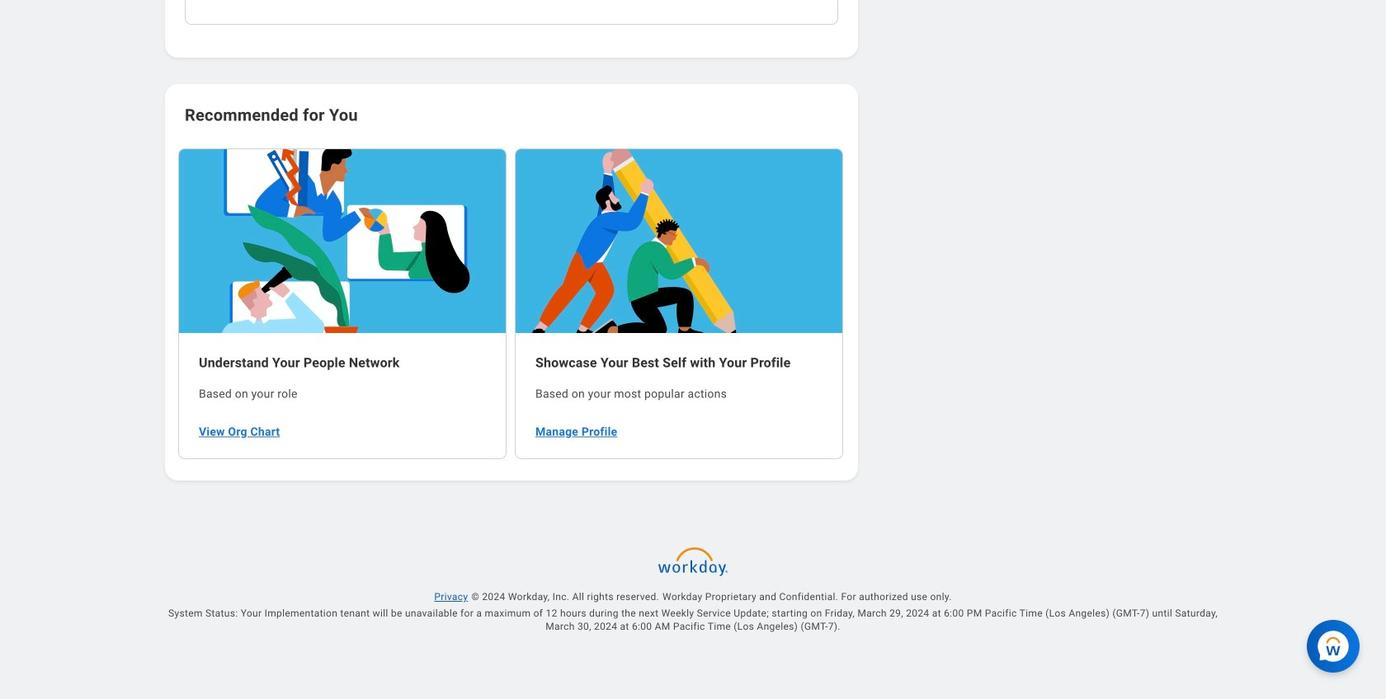 Task type: describe. For each thing, give the bounding box(es) containing it.
workday assistant region
[[1307, 614, 1367, 673]]



Task type: locate. For each thing, give the bounding box(es) containing it.
footer
[[139, 540, 1248, 700]]

list
[[178, 147, 845, 461]]



Task type: vqa. For each thing, say whether or not it's contained in the screenshot.
"See"
no



